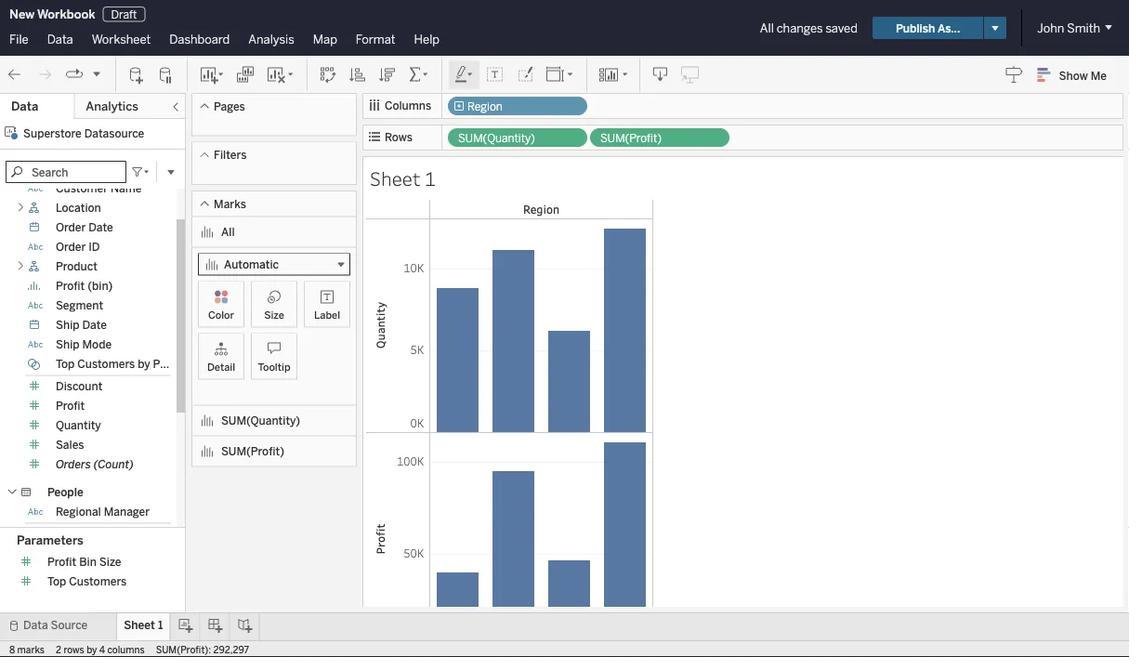 Task type: describe. For each thing, give the bounding box(es) containing it.
Search text field
[[6, 161, 126, 183]]

292,297
[[213, 644, 249, 655]]

date for order date
[[89, 221, 113, 234]]

undo image
[[6, 66, 24, 84]]

profit for profit (bin)
[[56, 279, 85, 293]]

smith
[[1068, 20, 1101, 35]]

format workbook image
[[516, 66, 535, 84]]

date for ship date
[[82, 318, 107, 332]]

order for order id
[[56, 240, 86, 254]]

john smith
[[1038, 20, 1101, 35]]

0 vertical spatial region
[[468, 100, 503, 113]]

columns
[[107, 644, 145, 655]]

publish as...
[[896, 21, 961, 35]]

order id
[[56, 240, 100, 254]]

regional manager
[[56, 505, 150, 519]]

publish as... button
[[873, 17, 984, 39]]

ship date
[[56, 318, 107, 332]]

me
[[1091, 69, 1107, 82]]

segment
[[56, 299, 103, 312]]

ship mode
[[56, 338, 112, 351]]

orders (count)
[[56, 458, 134, 471]]

0 horizontal spatial sheet
[[124, 619, 155, 632]]

sorted ascending by sum of quantity within region image
[[349, 66, 367, 84]]

color
[[208, 309, 234, 321]]

map
[[313, 32, 337, 46]]

people for people
[[47, 486, 83, 499]]

order date
[[56, 221, 113, 234]]

rows
[[64, 644, 84, 655]]

marks
[[214, 197, 246, 211]]

all changes saved
[[760, 20, 858, 35]]

as...
[[938, 21, 961, 35]]

customer
[[56, 182, 108, 195]]

profit bin size
[[47, 555, 121, 569]]

sorted descending by sum of quantity within region image
[[378, 66, 397, 84]]

new data source image
[[127, 66, 146, 84]]

1 vertical spatial data
[[11, 99, 38, 114]]

1 horizontal spatial sheet
[[370, 165, 421, 191]]

superstore
[[23, 126, 82, 140]]

1 horizontal spatial replay animation image
[[91, 68, 102, 79]]

download image
[[652, 66, 670, 84]]

people for people (count)
[[56, 528, 91, 541]]

highlight image
[[454, 66, 475, 84]]

location
[[56, 201, 101, 215]]

all for all
[[221, 225, 235, 239]]

label
[[314, 309, 340, 321]]

workbook
[[37, 7, 95, 21]]

regional
[[56, 505, 101, 519]]

1 horizontal spatial 1
[[425, 165, 436, 191]]

mode
[[82, 338, 112, 351]]

ship for ship date
[[56, 318, 80, 332]]

manager
[[104, 505, 150, 519]]

filters
[[214, 148, 247, 162]]

8 marks
[[9, 644, 45, 655]]

profit (bin)
[[56, 279, 113, 293]]

swap rows and columns image
[[319, 66, 337, 84]]

new worksheet image
[[199, 66, 225, 84]]

discount
[[56, 380, 103, 393]]

top for top customers by profit
[[56, 357, 75, 371]]

data guide image
[[1006, 65, 1024, 84]]

0 vertical spatial data
[[47, 32, 73, 46]]

totals image
[[408, 66, 430, 84]]

new
[[9, 7, 34, 21]]

format
[[356, 32, 396, 46]]

by for 4
[[87, 644, 97, 655]]

pause auto updates image
[[157, 66, 176, 84]]

analytics
[[86, 99, 138, 114]]

8
[[9, 644, 15, 655]]

2
[[56, 644, 61, 655]]

customer name
[[56, 182, 142, 195]]

id
[[89, 240, 100, 254]]

fit image
[[546, 66, 576, 84]]

customers for top customers
[[69, 575, 127, 588]]

show
[[1060, 69, 1088, 82]]

data source
[[23, 619, 88, 632]]

detail
[[207, 361, 235, 373]]

sales
[[56, 438, 84, 452]]

profit for profit bin size
[[47, 555, 77, 569]]

clear sheet image
[[266, 66, 296, 84]]

publish
[[896, 21, 936, 35]]

saved
[[826, 20, 858, 35]]

2 rows by 4 columns
[[56, 644, 145, 655]]

columns
[[385, 99, 432, 112]]

worksheet
[[92, 32, 151, 46]]



Task type: vqa. For each thing, say whether or not it's contained in the screenshot.
Views
no



Task type: locate. For each thing, give the bounding box(es) containing it.
sum(profit) down show/hide cards icon
[[601, 132, 662, 145]]

profit left the detail
[[153, 357, 182, 371]]

1 vertical spatial ship
[[56, 338, 80, 351]]

pages
[[214, 99, 245, 113]]

help
[[414, 32, 440, 46]]

analysis
[[248, 32, 294, 46]]

1 (count) from the top
[[94, 458, 134, 471]]

bin
[[79, 555, 97, 569]]

(bin)
[[88, 279, 113, 293]]

sheet down rows
[[370, 165, 421, 191]]

1 ship from the top
[[56, 318, 80, 332]]

name
[[111, 182, 142, 195]]

order up product
[[56, 240, 86, 254]]

0 horizontal spatial region
[[468, 100, 503, 113]]

sheet 1
[[370, 165, 436, 191], [124, 619, 163, 632]]

ship down ship date
[[56, 338, 80, 351]]

john
[[1038, 20, 1065, 35]]

order up order id
[[56, 221, 86, 234]]

replay animation image
[[65, 65, 84, 84], [91, 68, 102, 79]]

0 horizontal spatial by
[[87, 644, 97, 655]]

(count) down regional manager
[[93, 528, 134, 541]]

sum(quantity) down "tooltip"
[[221, 414, 300, 427]]

sum(profit):
[[156, 644, 211, 655]]

redo image
[[35, 66, 54, 84]]

customers for top customers by profit
[[77, 357, 135, 371]]

rows
[[385, 131, 413, 144]]

0 vertical spatial size
[[264, 309, 284, 321]]

profit up quantity
[[56, 399, 85, 413]]

dashboard
[[169, 32, 230, 46]]

by for profit
[[138, 357, 150, 371]]

ship for ship mode
[[56, 338, 80, 351]]

1 vertical spatial all
[[221, 225, 235, 239]]

2 order from the top
[[56, 240, 86, 254]]

profit
[[56, 279, 85, 293], [153, 357, 182, 371], [56, 399, 85, 413], [47, 555, 77, 569]]

0 vertical spatial sum(profit)
[[601, 132, 662, 145]]

data up marks
[[23, 619, 48, 632]]

0 vertical spatial (count)
[[94, 458, 134, 471]]

0 horizontal spatial all
[[221, 225, 235, 239]]

0 horizontal spatial replay animation image
[[65, 65, 84, 84]]

collapse image
[[170, 101, 181, 112]]

0 horizontal spatial sum(quantity)
[[221, 414, 300, 427]]

1 vertical spatial sheet 1
[[124, 619, 163, 632]]

0 horizontal spatial size
[[99, 555, 121, 569]]

date up mode
[[82, 318, 107, 332]]

1 vertical spatial sum(profit)
[[221, 445, 284, 458]]

1 up sum(profit):
[[158, 619, 163, 632]]

size
[[264, 309, 284, 321], [99, 555, 121, 569]]

ship down segment
[[56, 318, 80, 332]]

order for order date
[[56, 221, 86, 234]]

0 vertical spatial ship
[[56, 318, 80, 332]]

top for top customers
[[47, 575, 66, 588]]

1 vertical spatial (count)
[[93, 528, 134, 541]]

date
[[89, 221, 113, 234], [82, 318, 107, 332]]

show/hide cards image
[[599, 66, 629, 84]]

top
[[56, 357, 75, 371], [47, 575, 66, 588]]

1 vertical spatial region
[[523, 202, 560, 217]]

replay animation image right redo image
[[65, 65, 84, 84]]

orders
[[56, 458, 91, 471]]

sheet up columns
[[124, 619, 155, 632]]

1 vertical spatial order
[[56, 240, 86, 254]]

file
[[9, 32, 29, 46]]

0 vertical spatial sheet
[[370, 165, 421, 191]]

1 vertical spatial by
[[87, 644, 97, 655]]

by
[[138, 357, 150, 371], [87, 644, 97, 655]]

1 vertical spatial sum(quantity)
[[221, 414, 300, 427]]

show mark labels image
[[486, 66, 505, 84]]

0 horizontal spatial 1
[[158, 619, 163, 632]]

sheet 1 down rows
[[370, 165, 436, 191]]

sum(profit) down "tooltip"
[[221, 445, 284, 458]]

0 horizontal spatial sheet 1
[[124, 619, 163, 632]]

source
[[51, 619, 88, 632]]

order
[[56, 221, 86, 234], [56, 240, 86, 254]]

1 horizontal spatial sum(profit)
[[601, 132, 662, 145]]

show me
[[1060, 69, 1107, 82]]

size right bin
[[99, 555, 121, 569]]

date up id
[[89, 221, 113, 234]]

changes
[[777, 20, 823, 35]]

marks. press enter to open the view data window.. use arrow keys to navigate data visualization elements. image
[[430, 218, 654, 647]]

data down workbook
[[47, 32, 73, 46]]

1 vertical spatial top
[[47, 575, 66, 588]]

new workbook
[[9, 7, 95, 21]]

replay animation image up analytics at the left top of page
[[91, 68, 102, 79]]

(count)
[[94, 458, 134, 471], [93, 528, 134, 541]]

top customers
[[47, 575, 127, 588]]

0 vertical spatial people
[[47, 486, 83, 499]]

1 horizontal spatial sheet 1
[[370, 165, 436, 191]]

show me button
[[1030, 60, 1124, 89]]

0 vertical spatial date
[[89, 221, 113, 234]]

people (count)
[[56, 528, 134, 541]]

people down regional
[[56, 528, 91, 541]]

(count) right the orders
[[94, 458, 134, 471]]

sheet
[[370, 165, 421, 191], [124, 619, 155, 632]]

0 vertical spatial top
[[56, 357, 75, 371]]

1 vertical spatial people
[[56, 528, 91, 541]]

1 horizontal spatial by
[[138, 357, 150, 371]]

sum(profit)
[[601, 132, 662, 145], [221, 445, 284, 458]]

1 vertical spatial customers
[[69, 575, 127, 588]]

sheet 1 up columns
[[124, 619, 163, 632]]

data down undo icon
[[11, 99, 38, 114]]

datasource
[[84, 126, 144, 140]]

2 vertical spatial data
[[23, 619, 48, 632]]

profit for profit
[[56, 399, 85, 413]]

duplicate image
[[236, 66, 255, 84]]

all for all changes saved
[[760, 20, 774, 35]]

sum(profit): 292,297
[[156, 644, 249, 655]]

marks
[[17, 644, 45, 655]]

all left changes
[[760, 20, 774, 35]]

tooltip
[[258, 361, 291, 373]]

region
[[468, 100, 503, 113], [523, 202, 560, 217]]

1 horizontal spatial sum(quantity)
[[458, 132, 535, 145]]

4
[[99, 644, 105, 655]]

1 vertical spatial size
[[99, 555, 121, 569]]

0 vertical spatial sum(quantity)
[[458, 132, 535, 145]]

1 vertical spatial 1
[[158, 619, 163, 632]]

all down marks
[[221, 225, 235, 239]]

0 vertical spatial customers
[[77, 357, 135, 371]]

sum(quantity)
[[458, 132, 535, 145], [221, 414, 300, 427]]

quantity
[[56, 419, 101, 432]]

to use edit in desktop, save the workbook outside of personal space image
[[681, 66, 700, 84]]

draft
[[111, 7, 137, 21]]

1
[[425, 165, 436, 191], [158, 619, 163, 632]]

(count) for people (count)
[[93, 528, 134, 541]]

top down profit bin size
[[47, 575, 66, 588]]

(count) for orders (count)
[[94, 458, 134, 471]]

2 (count) from the top
[[93, 528, 134, 541]]

1 order from the top
[[56, 221, 86, 234]]

1 vertical spatial sheet
[[124, 619, 155, 632]]

profit down product
[[56, 279, 85, 293]]

size up "tooltip"
[[264, 309, 284, 321]]

1 horizontal spatial all
[[760, 20, 774, 35]]

data
[[47, 32, 73, 46], [11, 99, 38, 114], [23, 619, 48, 632]]

customers down bin
[[69, 575, 127, 588]]

customers down mode
[[77, 357, 135, 371]]

0 vertical spatial order
[[56, 221, 86, 234]]

1 horizontal spatial size
[[264, 309, 284, 321]]

people up regional
[[47, 486, 83, 499]]

people
[[47, 486, 83, 499], [56, 528, 91, 541]]

superstore datasource
[[23, 126, 144, 140]]

top up discount
[[56, 357, 75, 371]]

profit down parameters
[[47, 555, 77, 569]]

parameters
[[17, 533, 84, 548]]

0 vertical spatial by
[[138, 357, 150, 371]]

ship
[[56, 318, 80, 332], [56, 338, 80, 351]]

1 down columns
[[425, 165, 436, 191]]

0 horizontal spatial sum(profit)
[[221, 445, 284, 458]]

0 vertical spatial all
[[760, 20, 774, 35]]

2 ship from the top
[[56, 338, 80, 351]]

product
[[56, 260, 98, 273]]

sum(quantity) down show mark labels icon
[[458, 132, 535, 145]]

customers
[[77, 357, 135, 371], [69, 575, 127, 588]]

1 horizontal spatial region
[[523, 202, 560, 217]]

1 vertical spatial date
[[82, 318, 107, 332]]

all
[[760, 20, 774, 35], [221, 225, 235, 239]]

0 vertical spatial sheet 1
[[370, 165, 436, 191]]

top customers by profit
[[56, 357, 182, 371]]

0 vertical spatial 1
[[425, 165, 436, 191]]



